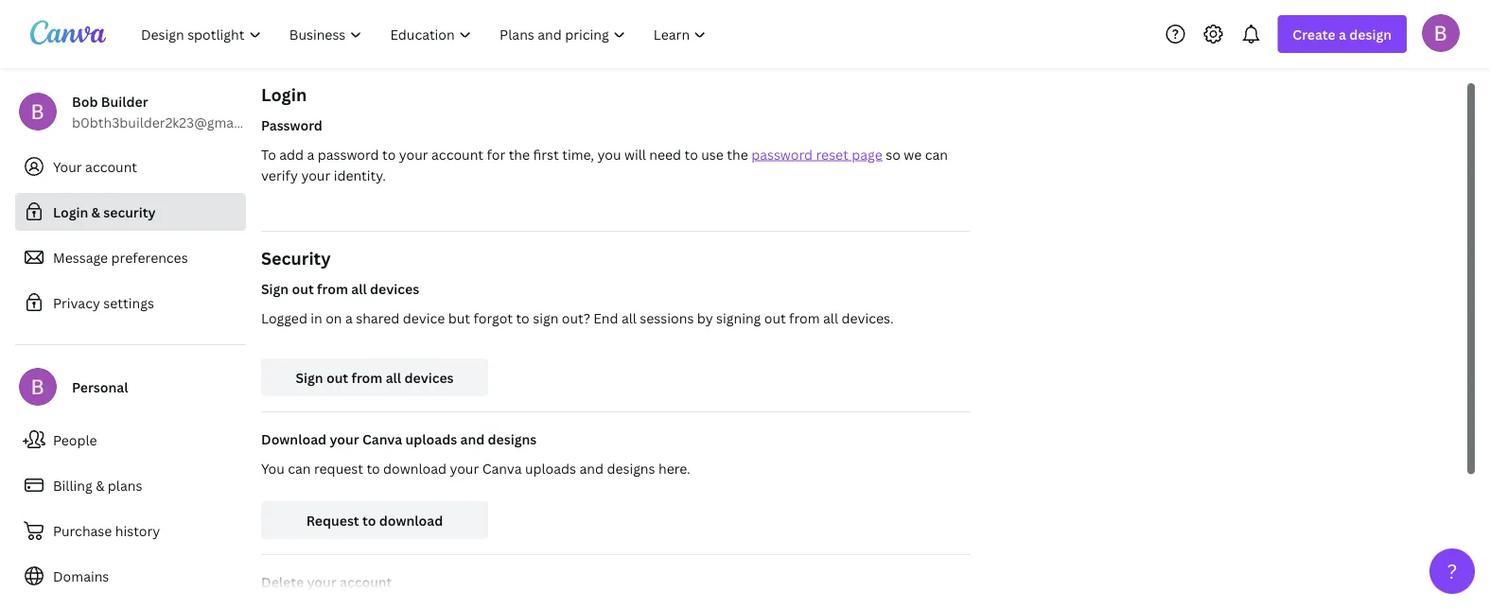 Task type: describe. For each thing, give the bounding box(es) containing it.
login & security
[[53, 203, 156, 221]]

security
[[261, 246, 331, 270]]

people
[[53, 431, 97, 449]]

delete
[[261, 573, 304, 591]]

forgot
[[474, 309, 513, 327]]

logged in on a shared device but forgot to sign out? end all sessions by signing out from all devices.
[[261, 309, 894, 327]]

request
[[314, 459, 363, 477]]

billing & plans
[[53, 476, 142, 494]]

0 horizontal spatial designs
[[488, 430, 537, 448]]

download your canva uploads and designs
[[261, 430, 537, 448]]

create
[[1293, 25, 1336, 43]]

your down download your canva uploads and designs at the bottom left of the page
[[450, 459, 479, 477]]

0 horizontal spatial a
[[307, 145, 314, 163]]

so
[[886, 145, 901, 163]]

your right delete
[[307, 573, 337, 591]]

0 vertical spatial devices
[[370, 280, 419, 298]]

bob builder image
[[1422, 14, 1460, 52]]

out?
[[562, 309, 590, 327]]

download
[[261, 430, 327, 448]]

? button
[[1430, 549, 1475, 594]]

your account
[[53, 158, 137, 176]]

0 horizontal spatial out
[[292, 280, 314, 298]]

identity.
[[334, 166, 386, 184]]

use
[[701, 145, 724, 163]]

billing
[[53, 476, 92, 494]]

sign
[[533, 309, 559, 327]]

purchase history
[[53, 522, 160, 540]]

all left the devices.
[[823, 309, 838, 327]]

from inside button
[[352, 369, 383, 387]]

bob builder b0bth3builder2k23@gmail.com
[[72, 92, 273, 131]]

your up request
[[330, 430, 359, 448]]

reset
[[816, 145, 849, 163]]

security
[[103, 203, 156, 221]]

for
[[487, 145, 505, 163]]

login & security link
[[15, 193, 246, 231]]

history
[[115, 522, 160, 540]]

to inside button
[[362, 511, 376, 529]]

devices inside button
[[404, 369, 454, 387]]

0 vertical spatial from
[[317, 280, 348, 298]]

device
[[403, 309, 445, 327]]

end
[[594, 309, 618, 327]]

password reset page link
[[751, 145, 883, 163]]

1 the from the left
[[509, 145, 530, 163]]

but
[[448, 309, 470, 327]]

all right end
[[622, 309, 637, 327]]

& for billing
[[96, 476, 104, 494]]

& for login
[[91, 203, 100, 221]]

0 vertical spatial download
[[383, 459, 447, 477]]

shared
[[356, 309, 400, 327]]

out inside button
[[326, 369, 348, 387]]

b0bth3builder2k23@gmail.com
[[72, 113, 273, 131]]

request to download button
[[261, 502, 488, 539]]

your inside so we can verify your identity.
[[301, 166, 330, 184]]

1 password from the left
[[318, 145, 379, 163]]

create a design button
[[1278, 15, 1407, 53]]

signing
[[716, 309, 761, 327]]

your
[[53, 158, 82, 176]]

people link
[[15, 421, 246, 459]]

design
[[1350, 25, 1392, 43]]

password
[[261, 116, 323, 134]]

message preferences link
[[15, 238, 246, 276]]



Task type: locate. For each thing, give the bounding box(es) containing it.
your
[[399, 145, 428, 163], [301, 166, 330, 184], [330, 430, 359, 448], [450, 459, 479, 477], [307, 573, 337, 591]]

1 vertical spatial devices
[[404, 369, 454, 387]]

privacy settings
[[53, 294, 154, 312]]

bob
[[72, 92, 98, 110]]

0 vertical spatial canva
[[362, 430, 402, 448]]

0 vertical spatial out
[[292, 280, 314, 298]]

2 horizontal spatial a
[[1339, 25, 1346, 43]]

login down your
[[53, 203, 88, 221]]

1 horizontal spatial and
[[580, 459, 604, 477]]

sign
[[261, 280, 289, 298], [296, 369, 323, 387]]

0 vertical spatial sign
[[261, 280, 289, 298]]

on
[[326, 309, 342, 327]]

1 horizontal spatial from
[[352, 369, 383, 387]]

0 horizontal spatial the
[[509, 145, 530, 163]]

first
[[533, 145, 559, 163]]

sign out from all devices
[[261, 280, 419, 298], [296, 369, 454, 387]]

0 horizontal spatial sign
[[261, 280, 289, 298]]

1 vertical spatial uploads
[[525, 459, 576, 477]]

out
[[292, 280, 314, 298], [764, 309, 786, 327], [326, 369, 348, 387]]

download down download your canva uploads and designs at the bottom left of the page
[[383, 459, 447, 477]]

all up shared
[[351, 280, 367, 298]]

0 horizontal spatial canva
[[362, 430, 402, 448]]

we
[[904, 145, 922, 163]]

privacy
[[53, 294, 100, 312]]

from left the devices.
[[789, 309, 820, 327]]

login inside login & security 'link'
[[53, 203, 88, 221]]

billing & plans link
[[15, 467, 246, 504]]

here.
[[659, 459, 691, 477]]

can inside so we can verify your identity.
[[925, 145, 948, 163]]

you can request to download your canva uploads and designs here.
[[261, 459, 691, 477]]

2 horizontal spatial from
[[789, 309, 820, 327]]

plans
[[108, 476, 142, 494]]

to
[[261, 145, 276, 163]]

out down on
[[326, 369, 348, 387]]

0 horizontal spatial can
[[288, 459, 311, 477]]

your account link
[[15, 148, 246, 185]]

message preferences
[[53, 248, 188, 266]]

in
[[311, 309, 322, 327]]

domains
[[53, 567, 109, 585]]

1 vertical spatial login
[[53, 203, 88, 221]]

preferences
[[111, 248, 188, 266]]

0 horizontal spatial account
[[85, 158, 137, 176]]

2 the from the left
[[727, 145, 748, 163]]

domains link
[[15, 557, 246, 595]]

by
[[697, 309, 713, 327]]

1 vertical spatial sign out from all devices
[[296, 369, 454, 387]]

sign up logged
[[261, 280, 289, 298]]

& left plans
[[96, 476, 104, 494]]

add
[[279, 145, 304, 163]]

1 horizontal spatial designs
[[607, 459, 655, 477]]

the right for
[[509, 145, 530, 163]]

0 vertical spatial login
[[261, 83, 307, 106]]

1 horizontal spatial uploads
[[525, 459, 576, 477]]

designs up you can request to download your canva uploads and designs here.
[[488, 430, 537, 448]]

1 vertical spatial and
[[580, 459, 604, 477]]

can right we
[[925, 145, 948, 163]]

devices down device
[[404, 369, 454, 387]]

settings
[[103, 294, 154, 312]]

& left "security"
[[91, 203, 100, 221]]

0 vertical spatial &
[[91, 203, 100, 221]]

1 horizontal spatial can
[[925, 145, 948, 163]]

0 vertical spatial and
[[460, 430, 485, 448]]

1 vertical spatial download
[[379, 511, 443, 529]]

you
[[598, 145, 621, 163]]

all
[[351, 280, 367, 298], [622, 309, 637, 327], [823, 309, 838, 327], [386, 369, 401, 387]]

2 vertical spatial a
[[345, 309, 353, 327]]

login
[[261, 83, 307, 106], [53, 203, 88, 221]]

a inside dropdown button
[[1339, 25, 1346, 43]]

your left for
[[399, 145, 428, 163]]

0 vertical spatial can
[[925, 145, 948, 163]]

1 horizontal spatial account
[[340, 573, 392, 591]]

purchase history link
[[15, 512, 246, 550]]

message
[[53, 248, 108, 266]]

can right the you
[[288, 459, 311, 477]]

verify
[[261, 166, 298, 184]]

the
[[509, 145, 530, 163], [727, 145, 748, 163]]

purchase
[[53, 522, 112, 540]]

download right request
[[379, 511, 443, 529]]

and
[[460, 430, 485, 448], [580, 459, 604, 477]]

sessions
[[640, 309, 694, 327]]

all inside sign out from all devices button
[[386, 369, 401, 387]]

1 horizontal spatial out
[[326, 369, 348, 387]]

builder
[[101, 92, 148, 110]]

out right signing
[[764, 309, 786, 327]]

account right your
[[85, 158, 137, 176]]

a
[[1339, 25, 1346, 43], [307, 145, 314, 163], [345, 309, 353, 327]]

a right on
[[345, 309, 353, 327]]

need
[[649, 145, 681, 163]]

designs left here.
[[607, 459, 655, 477]]

2 horizontal spatial account
[[432, 145, 484, 163]]

devices up shared
[[370, 280, 419, 298]]

1 vertical spatial sign
[[296, 369, 323, 387]]

your down add
[[301, 166, 330, 184]]

1 horizontal spatial sign
[[296, 369, 323, 387]]

1 vertical spatial can
[[288, 459, 311, 477]]

0 horizontal spatial password
[[318, 145, 379, 163]]

sign inside button
[[296, 369, 323, 387]]

password up identity.
[[318, 145, 379, 163]]

0 vertical spatial uploads
[[406, 430, 457, 448]]

you
[[261, 459, 285, 477]]

2 vertical spatial from
[[352, 369, 383, 387]]

& inside login & security 'link'
[[91, 203, 100, 221]]

1 horizontal spatial the
[[727, 145, 748, 163]]

password left reset
[[751, 145, 813, 163]]

account left for
[[432, 145, 484, 163]]

personal
[[72, 378, 128, 396]]

devices.
[[842, 309, 894, 327]]

sign out from all devices inside button
[[296, 369, 454, 387]]

canva
[[362, 430, 402, 448], [482, 459, 522, 477]]

sign out from all devices down shared
[[296, 369, 454, 387]]

sign out from all devices up on
[[261, 280, 419, 298]]

1 vertical spatial designs
[[607, 459, 655, 477]]

delete your account
[[261, 573, 392, 591]]

&
[[91, 203, 100, 221], [96, 476, 104, 494]]

0 horizontal spatial and
[[460, 430, 485, 448]]

1 vertical spatial out
[[764, 309, 786, 327]]

?
[[1447, 558, 1458, 585]]

sign down 'in'
[[296, 369, 323, 387]]

login for login
[[261, 83, 307, 106]]

0 vertical spatial a
[[1339, 25, 1346, 43]]

can
[[925, 145, 948, 163], [288, 459, 311, 477]]

account down the request to download button
[[340, 573, 392, 591]]

top level navigation element
[[129, 15, 722, 53]]

download
[[383, 459, 447, 477], [379, 511, 443, 529]]

the right 'use'
[[727, 145, 748, 163]]

1 horizontal spatial password
[[751, 145, 813, 163]]

a left design
[[1339, 25, 1346, 43]]

2 password from the left
[[751, 145, 813, 163]]

1 vertical spatial &
[[96, 476, 104, 494]]

and up you can request to download your canva uploads and designs here.
[[460, 430, 485, 448]]

& inside billing & plans link
[[96, 476, 104, 494]]

2 horizontal spatial out
[[764, 309, 786, 327]]

devices
[[370, 280, 419, 298], [404, 369, 454, 387]]

uploads
[[406, 430, 457, 448], [525, 459, 576, 477]]

1 vertical spatial from
[[789, 309, 820, 327]]

0 horizontal spatial from
[[317, 280, 348, 298]]

time,
[[562, 145, 594, 163]]

0 vertical spatial designs
[[488, 430, 537, 448]]

page
[[852, 145, 883, 163]]

1 horizontal spatial canva
[[482, 459, 522, 477]]

so we can verify your identity.
[[261, 145, 948, 184]]

1 horizontal spatial a
[[345, 309, 353, 327]]

and left here.
[[580, 459, 604, 477]]

create a design
[[1293, 25, 1392, 43]]

will
[[624, 145, 646, 163]]

to add a password to your account for the first time, you will need to use the password reset page
[[261, 145, 883, 163]]

from down shared
[[352, 369, 383, 387]]

account
[[432, 145, 484, 163], [85, 158, 137, 176], [340, 573, 392, 591]]

2 vertical spatial out
[[326, 369, 348, 387]]

to
[[382, 145, 396, 163], [685, 145, 698, 163], [516, 309, 530, 327], [367, 459, 380, 477], [362, 511, 376, 529]]

0 vertical spatial sign out from all devices
[[261, 280, 419, 298]]

1 vertical spatial canva
[[482, 459, 522, 477]]

all down shared
[[386, 369, 401, 387]]

from up on
[[317, 280, 348, 298]]

out down security
[[292, 280, 314, 298]]

download inside button
[[379, 511, 443, 529]]

account inside your account "link"
[[85, 158, 137, 176]]

logged
[[261, 309, 307, 327]]

1 vertical spatial a
[[307, 145, 314, 163]]

privacy settings link
[[15, 284, 246, 322]]

a right add
[[307, 145, 314, 163]]

0 horizontal spatial login
[[53, 203, 88, 221]]

sign out from all devices button
[[261, 359, 488, 396]]

login for login & security
[[53, 203, 88, 221]]

request
[[306, 511, 359, 529]]

0 horizontal spatial uploads
[[406, 430, 457, 448]]

designs
[[488, 430, 537, 448], [607, 459, 655, 477]]

password
[[318, 145, 379, 163], [751, 145, 813, 163]]

from
[[317, 280, 348, 298], [789, 309, 820, 327], [352, 369, 383, 387]]

1 horizontal spatial login
[[261, 83, 307, 106]]

login up password on the left top of page
[[261, 83, 307, 106]]

request to download
[[306, 511, 443, 529]]



Task type: vqa. For each thing, say whether or not it's contained in the screenshot.
right the designs
yes



